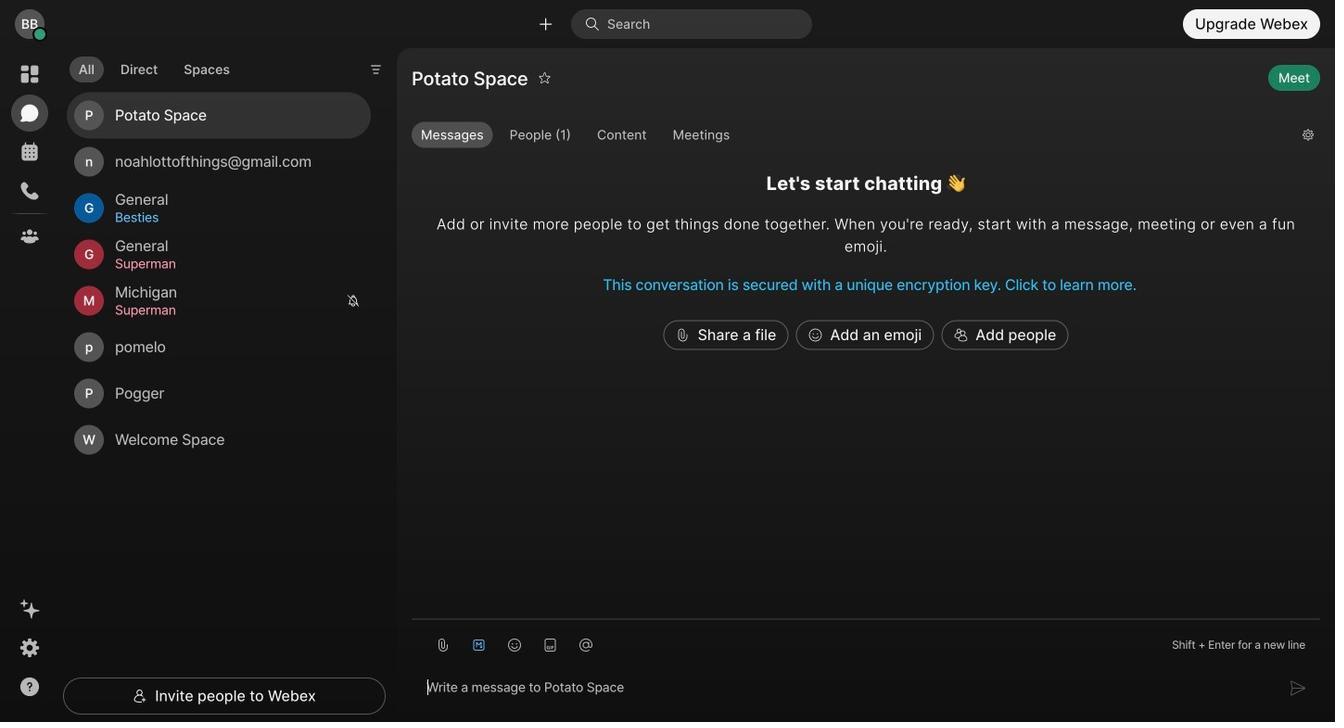 Task type: describe. For each thing, give the bounding box(es) containing it.
2 general list item from the top
[[67, 231, 371, 278]]

superman element for michigan, notifications are muted for this space list item
[[115, 300, 336, 321]]

notifications are muted for this space image
[[347, 295, 360, 308]]

pogger list item
[[67, 371, 371, 417]]



Task type: vqa. For each thing, say whether or not it's contained in the screenshot.
New messages icon
no



Task type: locate. For each thing, give the bounding box(es) containing it.
2 superman element from the top
[[115, 300, 336, 321]]

superman element up michigan, notifications are muted for this space list item
[[115, 254, 349, 274]]

general list item
[[67, 185, 371, 231], [67, 231, 371, 278]]

1 superman element from the top
[[115, 254, 349, 274]]

superman element inside michigan, notifications are muted for this space list item
[[115, 300, 336, 321]]

group
[[412, 122, 1289, 152]]

besties element
[[115, 207, 349, 228]]

welcome space list item
[[67, 417, 371, 463]]

superman element
[[115, 254, 349, 274], [115, 300, 336, 321]]

pomelo list item
[[67, 324, 371, 371]]

navigation
[[0, 48, 59, 723]]

michigan, notifications are muted for this space list item
[[67, 278, 371, 324]]

superman element for first general list item from the bottom
[[115, 254, 349, 274]]

noahlottofthings@gmail.com list item
[[67, 139, 371, 185]]

message composer toolbar element
[[412, 620, 1321, 663]]

superman element up 'pomelo' list item
[[115, 300, 336, 321]]

webex tab list
[[11, 56, 48, 255]]

1 general list item from the top
[[67, 185, 371, 231]]

0 vertical spatial superman element
[[115, 254, 349, 274]]

potato space list item
[[67, 92, 371, 139]]

1 vertical spatial superman element
[[115, 300, 336, 321]]

tab list
[[65, 45, 244, 88]]



